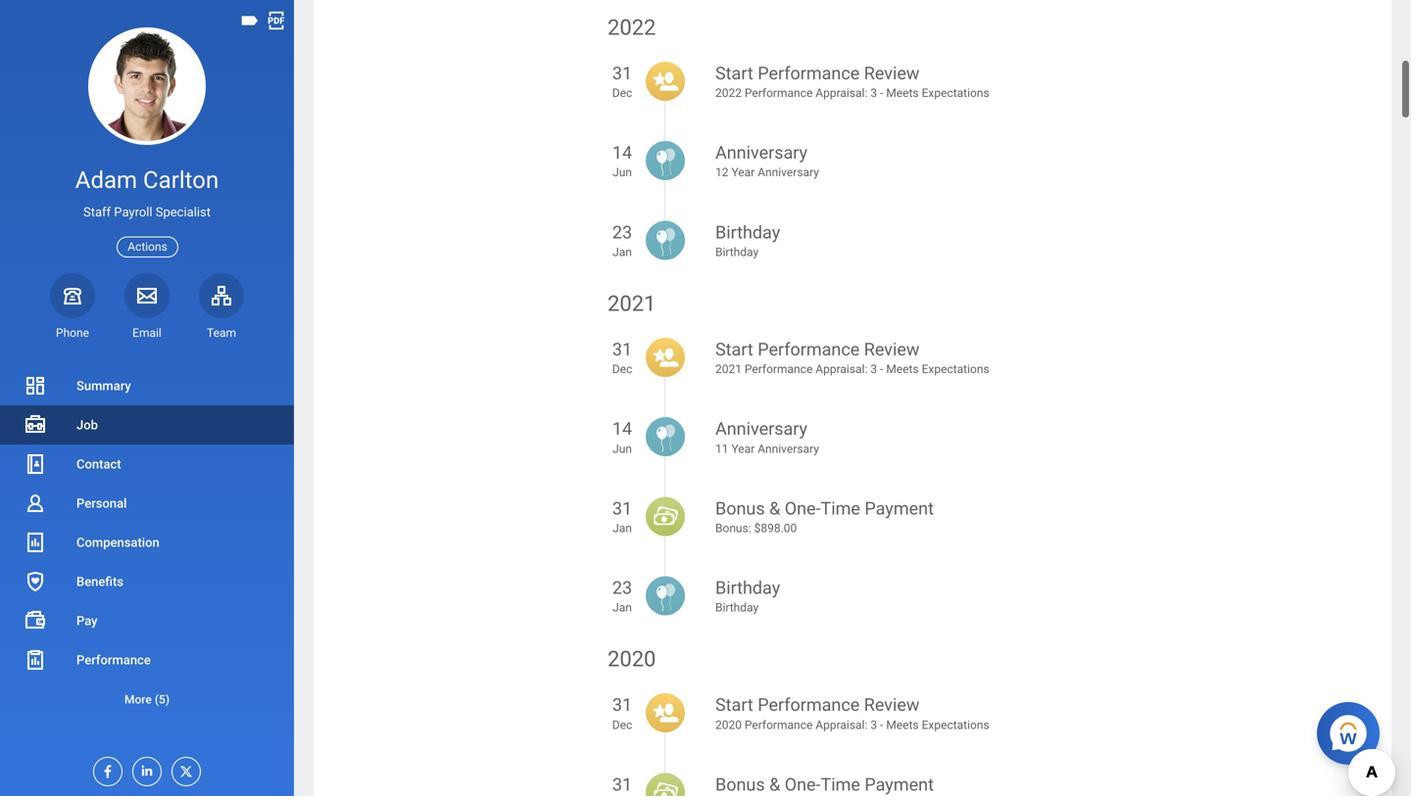 Task type: locate. For each thing, give the bounding box(es) containing it.
31 inside 2021 menu item
[[612, 340, 632, 360]]

payment for bonus & one-time payment
[[865, 775, 934, 796]]

start inside start performance review 2020 performance appraisal: 3 - meets expectations
[[715, 696, 753, 716]]

birthday
[[715, 222, 780, 243], [715, 245, 759, 259], [715, 578, 780, 599], [715, 601, 759, 615]]

phone adam carlton element
[[50, 325, 95, 341]]

start for 2021
[[715, 340, 753, 360]]

3 - from the top
[[880, 719, 883, 732]]

- for 2021
[[880, 363, 883, 376]]

birthday birthday down bonus:
[[715, 578, 780, 615]]

3
[[871, 86, 877, 100], [871, 363, 877, 376], [871, 719, 877, 732]]

start inside start performance review 2022 performance appraisal: 3 - meets expectations
[[715, 63, 753, 84]]

23
[[612, 222, 632, 243], [612, 578, 632, 599]]

appraisal: for 2020
[[816, 719, 868, 732]]

2 time from the top
[[821, 775, 860, 796]]

time
[[821, 499, 860, 519], [821, 775, 860, 796]]

& inside bonus & one-time payment bonus: $898.00
[[769, 499, 780, 519]]

3 31 dec from the top
[[612, 696, 632, 732]]

3 inside start performance review 2020 performance appraisal: 3 - meets expectations
[[871, 719, 877, 732]]

0 vertical spatial time
[[821, 499, 860, 519]]

31 jan
[[612, 499, 632, 536]]

1 year from the top
[[732, 166, 755, 180]]

2 bonus from the top
[[715, 775, 765, 796]]

one- up $898.00
[[785, 499, 821, 519]]

2 vertical spatial -
[[880, 719, 883, 732]]

4 birthday from the top
[[715, 601, 759, 615]]

appraisal: inside start performance review 2022 performance appraisal: 3 - meets expectations
[[816, 86, 868, 100]]

1 vertical spatial year
[[732, 442, 755, 456]]

payment
[[865, 499, 934, 519], [865, 775, 934, 796]]

expectations inside start performance review 2020 performance appraisal: 3 - meets expectations
[[922, 719, 990, 732]]

performance
[[758, 63, 860, 84], [745, 86, 813, 100], [758, 340, 860, 360], [745, 363, 813, 376], [76, 653, 151, 668], [758, 696, 860, 716], [745, 719, 813, 732]]

expectations inside start performance review 2021 performance appraisal: 3 - meets expectations
[[922, 363, 990, 376]]

performance image
[[24, 649, 47, 672]]

1 14 from the top
[[612, 143, 632, 163]]

email adam carlton element
[[124, 325, 170, 341]]

mail image
[[135, 284, 159, 308]]

anniversary
[[715, 143, 808, 163], [758, 166, 819, 180], [715, 419, 808, 440], [758, 442, 819, 456]]

actions button
[[117, 237, 178, 258]]

1 vertical spatial -
[[880, 363, 883, 376]]

one-
[[785, 499, 821, 519], [785, 775, 821, 796]]

1 31 dec from the top
[[612, 63, 632, 100]]

5 31 from the top
[[612, 775, 632, 796]]

3 for 2021
[[871, 363, 877, 376]]

year right 11
[[732, 442, 755, 456]]

- inside start performance review 2021 performance appraisal: 3 - meets expectations
[[880, 363, 883, 376]]

1 meets from the top
[[886, 86, 919, 100]]

review for 2022
[[864, 63, 920, 84]]

1 vertical spatial start
[[715, 340, 753, 360]]

review inside start performance review 2022 performance appraisal: 3 - meets expectations
[[864, 63, 920, 84]]

navigation pane region
[[0, 0, 294, 797]]

2 23 jan from the top
[[612, 578, 632, 615]]

performance inside list
[[76, 653, 151, 668]]

2 jan from the top
[[613, 522, 632, 536]]

0 vertical spatial 31 dec
[[612, 63, 632, 100]]

3 inside start performance review 2021 performance appraisal: 3 - meets expectations
[[871, 363, 877, 376]]

1 vertical spatial 23
[[612, 578, 632, 599]]

2 vertical spatial start
[[715, 696, 753, 716]]

more (5)
[[124, 693, 170, 707]]

bonus & one-time payment
[[715, 775, 934, 796]]

time inside bonus & one-time payment bonus: $898.00
[[821, 499, 860, 519]]

payroll
[[114, 205, 152, 220]]

-
[[880, 86, 883, 100], [880, 363, 883, 376], [880, 719, 883, 732]]

jan
[[613, 245, 632, 259], [613, 522, 632, 536], [613, 601, 632, 615]]

1 one- from the top
[[785, 499, 821, 519]]

staff payroll specialist
[[83, 205, 211, 220]]

2021
[[608, 291, 656, 317], [715, 363, 742, 376]]

31 for 2021
[[612, 340, 632, 360]]

1 start from the top
[[715, 63, 753, 84]]

2 31 from the top
[[612, 340, 632, 360]]

benefits image
[[24, 570, 47, 594]]

1 vertical spatial 3
[[871, 363, 877, 376]]

1 vertical spatial one-
[[785, 775, 821, 796]]

- inside start performance review 2020 performance appraisal: 3 - meets expectations
[[880, 719, 883, 732]]

1 & from the top
[[769, 499, 780, 519]]

2 review from the top
[[864, 340, 920, 360]]

expectations
[[922, 86, 990, 100], [922, 363, 990, 376], [922, 719, 990, 732]]

- inside start performance review 2022 performance appraisal: 3 - meets expectations
[[880, 86, 883, 100]]

meets for 2021
[[886, 363, 919, 376]]

31 inside 2020 menu item
[[612, 696, 632, 716]]

1 vertical spatial 31 dec
[[612, 340, 632, 376]]

0 vertical spatial 23
[[612, 222, 632, 243]]

pay link
[[0, 602, 294, 641]]

compensation link
[[0, 523, 294, 563]]

job
[[76, 418, 98, 433]]

2022 menu item
[[608, 13, 1098, 141]]

31 dec inside 2022 menu item
[[612, 63, 632, 100]]

1 vertical spatial 2020
[[715, 719, 742, 732]]

2 14 jun from the top
[[612, 419, 632, 456]]

1 vertical spatial jun
[[613, 442, 632, 456]]

dec for 2020
[[612, 719, 632, 732]]

2022 inside start performance review 2022 performance appraisal: 3 - meets expectations
[[715, 86, 742, 100]]

2 vertical spatial 31 dec
[[612, 696, 632, 732]]

2 14 from the top
[[612, 419, 632, 440]]

1 time from the top
[[821, 499, 860, 519]]

summary image
[[24, 374, 47, 398]]

0 vertical spatial birthday birthday
[[715, 222, 780, 259]]

performance link
[[0, 641, 294, 680]]

2 & from the top
[[769, 775, 780, 796]]

meets inside start performance review 2022 performance appraisal: 3 - meets expectations
[[886, 86, 919, 100]]

1 vertical spatial expectations
[[922, 363, 990, 376]]

payment for bonus & one-time payment bonus: $898.00
[[865, 499, 934, 519]]

1 vertical spatial 2021
[[715, 363, 742, 376]]

2 vertical spatial 3
[[871, 719, 877, 732]]

1 - from the top
[[880, 86, 883, 100]]

year right 12 on the right
[[732, 166, 755, 180]]

0 vertical spatial payment
[[865, 499, 934, 519]]

start
[[715, 63, 753, 84], [715, 340, 753, 360], [715, 696, 753, 716]]

2 3 from the top
[[871, 363, 877, 376]]

summary link
[[0, 367, 294, 406]]

1 vertical spatial 23 jan
[[612, 578, 632, 615]]

0 vertical spatial jan
[[613, 245, 632, 259]]

0 vertical spatial bonus
[[715, 499, 765, 519]]

one- down start performance review 2020 performance appraisal: 3 - meets expectations
[[785, 775, 821, 796]]

one- inside bonus & one-time payment bonus: $898.00
[[785, 499, 821, 519]]

0 horizontal spatial 2021
[[608, 291, 656, 317]]

31 dec inside 2020 menu item
[[612, 696, 632, 732]]

actions
[[128, 240, 167, 254]]

review
[[864, 63, 920, 84], [864, 340, 920, 360], [864, 696, 920, 716]]

&
[[769, 499, 780, 519], [769, 775, 780, 796]]

3 for 2020
[[871, 719, 877, 732]]

facebook image
[[94, 759, 116, 780]]

0 vertical spatial jun
[[613, 166, 632, 180]]

2 vertical spatial meets
[[886, 719, 919, 732]]

compensation
[[76, 536, 160, 550]]

payment inside bonus & one-time payment bonus: $898.00
[[865, 499, 934, 519]]

2021 inside start performance review 2021 performance appraisal: 3 - meets expectations
[[715, 363, 742, 376]]

2 vertical spatial dec
[[612, 719, 632, 732]]

meets inside start performance review 2021 performance appraisal: 3 - meets expectations
[[886, 363, 919, 376]]

list
[[0, 367, 294, 719]]

31 dec for 2020
[[612, 696, 632, 732]]

3 inside start performance review 2022 performance appraisal: 3 - meets expectations
[[871, 86, 877, 100]]

0 vertical spatial one-
[[785, 499, 821, 519]]

dec
[[612, 86, 632, 100], [612, 363, 632, 376], [612, 719, 632, 732]]

contact
[[76, 457, 121, 472]]

1 vertical spatial payment
[[865, 775, 934, 796]]

1 vertical spatial review
[[864, 340, 920, 360]]

bonus inside bonus & one-time payment bonus: $898.00
[[715, 499, 765, 519]]

- for 2022
[[880, 86, 883, 100]]

email
[[132, 326, 162, 340]]

meets for 2020
[[886, 719, 919, 732]]

0 vertical spatial year
[[732, 166, 755, 180]]

view team image
[[210, 284, 233, 308]]

birthday birthday
[[715, 222, 780, 259], [715, 578, 780, 615]]

meets
[[886, 86, 919, 100], [886, 363, 919, 376], [886, 719, 919, 732]]

31 dec
[[612, 63, 632, 100], [612, 340, 632, 376], [612, 696, 632, 732]]

1 review from the top
[[864, 63, 920, 84]]

3 review from the top
[[864, 696, 920, 716]]

2 year from the top
[[732, 442, 755, 456]]

0 vertical spatial 14 jun
[[612, 143, 632, 180]]

appraisal:
[[816, 86, 868, 100], [816, 363, 868, 376], [816, 719, 868, 732]]

expectations inside start performance review 2022 performance appraisal: 3 - meets expectations
[[922, 86, 990, 100]]

2 31 dec from the top
[[612, 340, 632, 376]]

31 dec inside 2021 menu item
[[612, 340, 632, 376]]

31 inside 2022 menu item
[[612, 63, 632, 84]]

0 vertical spatial dec
[[612, 86, 632, 100]]

2022
[[608, 15, 656, 40], [715, 86, 742, 100]]

1 expectations from the top
[[922, 86, 990, 100]]

2 vertical spatial review
[[864, 696, 920, 716]]

year inside anniversary 12 year anniversary
[[732, 166, 755, 180]]

time for bonus & one-time payment
[[821, 775, 860, 796]]

anniversary 12 year anniversary
[[715, 143, 819, 180]]

3 jan from the top
[[613, 601, 632, 615]]

31 for 2020
[[612, 696, 632, 716]]

1 appraisal: from the top
[[816, 86, 868, 100]]

3 start from the top
[[715, 696, 753, 716]]

birthday birthday down 12 on the right
[[715, 222, 780, 259]]

0 vertical spatial 2022
[[608, 15, 656, 40]]

23 jan
[[612, 222, 632, 259], [612, 578, 632, 615]]

dec inside 2021 menu item
[[612, 363, 632, 376]]

2 start from the top
[[715, 340, 753, 360]]

3 expectations from the top
[[922, 719, 990, 732]]

1 14 jun from the top
[[612, 143, 632, 180]]

2 vertical spatial appraisal:
[[816, 719, 868, 732]]

bonus
[[715, 499, 765, 519], [715, 775, 765, 796]]

0 vertical spatial 3
[[871, 86, 877, 100]]

pay
[[76, 614, 98, 629]]

2 23 from the top
[[612, 578, 632, 599]]

0 vertical spatial -
[[880, 86, 883, 100]]

1 vertical spatial 14
[[612, 419, 632, 440]]

2 appraisal: from the top
[[816, 363, 868, 376]]

14 jun
[[612, 143, 632, 180], [612, 419, 632, 456]]

bonus for bonus & one-time payment bonus: $898.00
[[715, 499, 765, 519]]

meets inside start performance review 2020 performance appraisal: 3 - meets expectations
[[886, 719, 919, 732]]

2 payment from the top
[[865, 775, 934, 796]]

team adam carlton element
[[199, 325, 244, 341]]

start performance review 2021 performance appraisal: 3 - meets expectations
[[715, 340, 990, 376]]

1 vertical spatial birthday birthday
[[715, 578, 780, 615]]

2 - from the top
[[880, 363, 883, 376]]

3 dec from the top
[[612, 719, 632, 732]]

team link
[[199, 273, 244, 341]]

0 vertical spatial meets
[[886, 86, 919, 100]]

2 vertical spatial jan
[[613, 601, 632, 615]]

year
[[732, 166, 755, 180], [732, 442, 755, 456]]

start inside start performance review 2021 performance appraisal: 3 - meets expectations
[[715, 340, 753, 360]]

1 horizontal spatial 2022
[[715, 86, 742, 100]]

2 vertical spatial expectations
[[922, 719, 990, 732]]

1 bonus from the top
[[715, 499, 765, 519]]

year inside anniversary 11 year anniversary
[[732, 442, 755, 456]]

0 vertical spatial 2020
[[608, 647, 656, 673]]

2 jun from the top
[[613, 442, 632, 456]]

review inside start performance review 2021 performance appraisal: 3 - meets expectations
[[864, 340, 920, 360]]

2020
[[608, 647, 656, 673], [715, 719, 742, 732]]

0 vertical spatial appraisal:
[[816, 86, 868, 100]]

1 vertical spatial 14 jun
[[612, 419, 632, 456]]

1 payment from the top
[[865, 499, 934, 519]]

31
[[612, 63, 632, 84], [612, 340, 632, 360], [612, 499, 632, 519], [612, 696, 632, 716], [612, 775, 632, 796]]

2020 menu item
[[608, 646, 1098, 774]]

2 one- from the top
[[785, 775, 821, 796]]

1 jun from the top
[[613, 166, 632, 180]]

team
[[207, 326, 236, 340]]

1 horizontal spatial 2020
[[715, 719, 742, 732]]

0 vertical spatial review
[[864, 63, 920, 84]]

1 31 from the top
[[612, 63, 632, 84]]

2 dec from the top
[[612, 363, 632, 376]]

1 birthday birthday from the top
[[715, 222, 780, 259]]

compensation image
[[24, 531, 47, 555]]

1 vertical spatial jan
[[613, 522, 632, 536]]

4 31 from the top
[[612, 696, 632, 716]]

2 meets from the top
[[886, 363, 919, 376]]

1 vertical spatial 2022
[[715, 86, 742, 100]]

jun
[[613, 166, 632, 180], [613, 442, 632, 456]]

1 vertical spatial dec
[[612, 363, 632, 376]]

1 horizontal spatial 2021
[[715, 363, 742, 376]]

1 dec from the top
[[612, 86, 632, 100]]

x image
[[172, 759, 194, 780]]

1 3 from the top
[[871, 86, 877, 100]]

1 vertical spatial time
[[821, 775, 860, 796]]

0 vertical spatial start
[[715, 63, 753, 84]]

summary
[[76, 379, 131, 394]]

start for 2020
[[715, 696, 753, 716]]

31 dec for 2022
[[612, 63, 632, 100]]

0 vertical spatial 14
[[612, 143, 632, 163]]

review inside start performance review 2020 performance appraisal: 3 - meets expectations
[[864, 696, 920, 716]]

1 birthday from the top
[[715, 222, 780, 243]]

3 appraisal: from the top
[[816, 719, 868, 732]]

3 meets from the top
[[886, 719, 919, 732]]

0 vertical spatial 2021
[[608, 291, 656, 317]]

year for anniversary 12 year anniversary
[[732, 166, 755, 180]]

0 vertical spatial expectations
[[922, 86, 990, 100]]

1 vertical spatial &
[[769, 775, 780, 796]]

0 vertical spatial &
[[769, 499, 780, 519]]

3 3 from the top
[[871, 719, 877, 732]]

0 vertical spatial 23 jan
[[612, 222, 632, 259]]

phone button
[[50, 273, 95, 341]]

specialist
[[156, 205, 211, 220]]

dec inside 2022 menu item
[[612, 86, 632, 100]]

1 jan from the top
[[613, 245, 632, 259]]

appraisal: inside start performance review 2021 performance appraisal: 3 - meets expectations
[[816, 363, 868, 376]]

dec for 2022
[[612, 86, 632, 100]]

dec inside 2020 menu item
[[612, 719, 632, 732]]

adam carlton
[[75, 166, 219, 194]]

1 23 from the top
[[612, 222, 632, 243]]

1 vertical spatial bonus
[[715, 775, 765, 796]]

2 expectations from the top
[[922, 363, 990, 376]]

14
[[612, 143, 632, 163], [612, 419, 632, 440]]

time for bonus & one-time payment bonus: $898.00
[[821, 499, 860, 519]]

appraisal: inside start performance review 2020 performance appraisal: 3 - meets expectations
[[816, 719, 868, 732]]

1 vertical spatial appraisal:
[[816, 363, 868, 376]]

1 vertical spatial meets
[[886, 363, 919, 376]]



Task type: describe. For each thing, give the bounding box(es) containing it.
bonus:
[[715, 522, 751, 536]]

jan inside the 31 jan
[[613, 522, 632, 536]]

12
[[715, 166, 729, 180]]

review for 2021
[[864, 340, 920, 360]]

3 31 from the top
[[612, 499, 632, 519]]

anniversary right 12 on the right
[[758, 166, 819, 180]]

list containing summary
[[0, 367, 294, 719]]

& for bonus & one-time payment
[[769, 775, 780, 796]]

expectations for 2021
[[922, 363, 990, 376]]

jun for anniversary 11 year anniversary
[[613, 442, 632, 456]]

one- for bonus & one-time payment bonus: $898.00
[[785, 499, 821, 519]]

contact link
[[0, 445, 294, 484]]

14 jun for anniversary 12 year anniversary
[[612, 143, 632, 180]]

& for bonus & one-time payment bonus: $898.00
[[769, 499, 780, 519]]

job image
[[24, 414, 47, 437]]

job link
[[0, 406, 294, 445]]

3 for 2022
[[871, 86, 877, 100]]

14 jun for anniversary 11 year anniversary
[[612, 419, 632, 456]]

adam
[[75, 166, 137, 194]]

pay image
[[24, 610, 47, 633]]

appraisal: for 2021
[[816, 363, 868, 376]]

review for 2020
[[864, 696, 920, 716]]

$898.00
[[754, 522, 797, 536]]

2021 menu item
[[608, 290, 1098, 418]]

anniversary up 11
[[715, 419, 808, 440]]

year for anniversary 11 year anniversary
[[732, 442, 755, 456]]

0 horizontal spatial 2022
[[608, 15, 656, 40]]

14 for anniversary 11 year anniversary
[[612, 419, 632, 440]]

contact image
[[24, 453, 47, 476]]

start performance review 2020 performance appraisal: 3 - meets expectations
[[715, 696, 990, 732]]

14 for anniversary 12 year anniversary
[[612, 143, 632, 163]]

0 horizontal spatial 2020
[[608, 647, 656, 673]]

31 for 2022
[[612, 63, 632, 84]]

appraisal: for 2022
[[816, 86, 868, 100]]

anniversary up 12 on the right
[[715, 143, 808, 163]]

tag image
[[239, 10, 261, 31]]

expectations for 2022
[[922, 86, 990, 100]]

start performance review 2022 performance appraisal: 3 - meets expectations
[[715, 63, 990, 100]]

view printable version (pdf) image
[[266, 10, 287, 31]]

11
[[715, 442, 729, 456]]

benefits
[[76, 575, 123, 590]]

meets for 2022
[[886, 86, 919, 100]]

personal
[[76, 496, 127, 511]]

more (5) button
[[0, 689, 294, 712]]

personal image
[[24, 492, 47, 516]]

3 birthday from the top
[[715, 578, 780, 599]]

2020 inside start performance review 2020 performance appraisal: 3 - meets expectations
[[715, 719, 742, 732]]

2 birthday birthday from the top
[[715, 578, 780, 615]]

anniversary right 11
[[758, 442, 819, 456]]

phone image
[[59, 284, 86, 308]]

staff
[[83, 205, 111, 220]]

benefits link
[[0, 563, 294, 602]]

linkedin image
[[133, 759, 155, 779]]

dec for 2021
[[612, 363, 632, 376]]

phone
[[56, 326, 89, 340]]

email button
[[124, 273, 170, 341]]

more
[[124, 693, 152, 707]]

jun for anniversary 12 year anniversary
[[613, 166, 632, 180]]

personal link
[[0, 484, 294, 523]]

anniversary 11 year anniversary
[[715, 419, 819, 456]]

bonus & one-time payment bonus: $898.00
[[715, 499, 934, 536]]

expectations for 2020
[[922, 719, 990, 732]]

(5)
[[155, 693, 170, 707]]

more (5) button
[[0, 680, 294, 719]]

2 birthday from the top
[[715, 245, 759, 259]]

carlton
[[143, 166, 219, 194]]

- for 2020
[[880, 719, 883, 732]]

start for 2022
[[715, 63, 753, 84]]

31 dec for 2021
[[612, 340, 632, 376]]

1 23 jan from the top
[[612, 222, 632, 259]]

one- for bonus & one-time payment
[[785, 775, 821, 796]]

bonus for bonus & one-time payment
[[715, 775, 765, 796]]



Task type: vqa. For each thing, say whether or not it's contained in the screenshot.
23
yes



